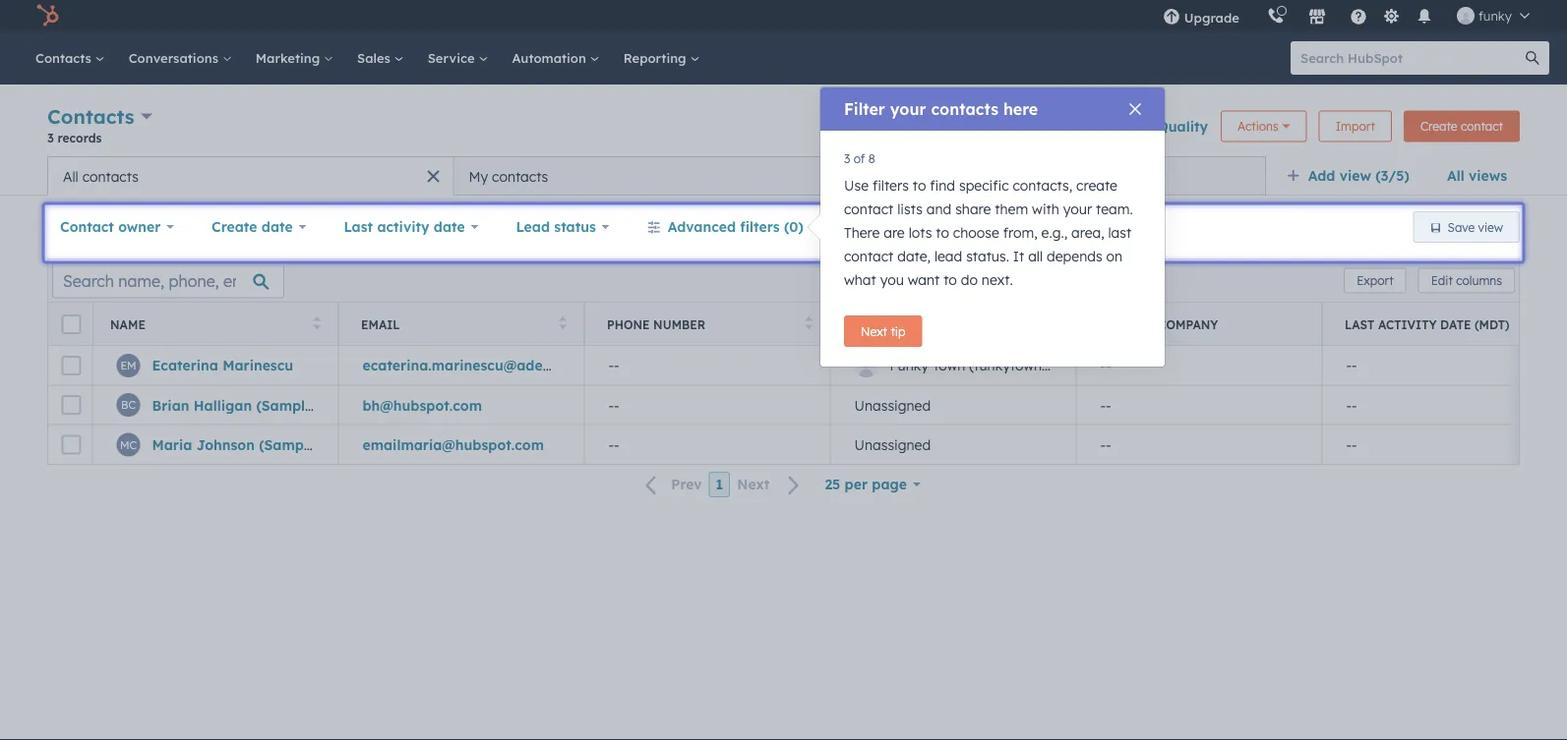 Task type: vqa. For each thing, say whether or not it's contained in the screenshot.
bottommost folder
no



Task type: describe. For each thing, give the bounding box(es) containing it.
all views
[[1447, 167, 1507, 184]]

brian
[[152, 397, 189, 414]]

funky town (funkytownclown1@gmail.com) button
[[830, 346, 1171, 386]]

on
[[1106, 248, 1123, 265]]

create for create contact
[[1421, 119, 1458, 134]]

marketplaces image
[[1308, 9, 1326, 27]]

views
[[1469, 167, 1507, 184]]

add view (3/5) button
[[1274, 156, 1434, 196]]

contact) for emailmaria@hubspot.com
[[320, 436, 379, 454]]

all contacts
[[63, 168, 139, 185]]

create date
[[212, 218, 293, 236]]

Search HubSpot search field
[[1291, 41, 1532, 75]]

next tip button
[[844, 316, 922, 347]]

calling icon button
[[1259, 3, 1293, 29]]

phone
[[607, 317, 650, 332]]

last activity date (mdt)
[[1345, 317, 1510, 332]]

all for all views
[[1447, 167, 1465, 184]]

edit columns button
[[1418, 268, 1515, 294]]

date inside last activity date popup button
[[434, 218, 465, 236]]

all contacts button
[[47, 156, 453, 196]]

1 horizontal spatial owner
[[913, 317, 959, 332]]

save
[[1448, 220, 1475, 235]]

add view (3/5)
[[1308, 167, 1410, 184]]

advanced filters (0) button
[[634, 208, 816, 247]]

lead
[[935, 248, 962, 265]]

contacts
[[47, 104, 134, 129]]

2 vertical spatial to
[[944, 272, 957, 289]]

import button
[[1319, 111, 1392, 142]]

contacts button
[[47, 102, 153, 131]]

upgrade
[[1184, 9, 1240, 26]]

last activity date
[[344, 218, 465, 236]]

3 of 8
[[844, 151, 875, 166]]

halligan
[[194, 397, 252, 414]]

0 vertical spatial to
[[913, 177, 926, 194]]

contacts left here
[[931, 99, 999, 119]]

team.
[[1096, 201, 1133, 218]]

ecaterina.marinescu@adept.ai
[[363, 357, 574, 374]]

contact inside popup button
[[60, 218, 114, 236]]

status
[[554, 218, 596, 236]]

lead
[[516, 218, 550, 236]]

3 for 3 records
[[47, 130, 54, 145]]

funky town (funkytownclown1@gmail.com)
[[890, 357, 1171, 374]]

status.
[[966, 248, 1009, 265]]

next.
[[982, 272, 1013, 289]]

here
[[1003, 99, 1038, 119]]

all for all contacts
[[63, 168, 78, 185]]

(sample for halligan
[[256, 397, 313, 414]]

edit columns
[[1431, 274, 1502, 288]]

per
[[845, 476, 868, 493]]

contacts for unassigned contacts
[[955, 168, 1012, 185]]

settings image
[[1383, 8, 1400, 26]]

your inside use filters to find specific contacts, create contact lists and share them with your team. there are lots to choose from, e.g., area, last contact date, lead status. it all depends on what you want to do next.
[[1063, 201, 1092, 218]]

hubspot image
[[35, 4, 59, 28]]

primary company column header
[[1076, 303, 1323, 346]]

(sample for johnson
[[259, 436, 316, 454]]

contact inside "button"
[[1461, 119, 1503, 134]]

search image
[[1526, 51, 1540, 65]]

unassigned button for bh@hubspot.com
[[830, 386, 1076, 425]]

last
[[1108, 224, 1132, 242]]

emailmaria@hubspot.com link
[[363, 436, 544, 454]]

0 vertical spatial your
[[890, 99, 926, 119]]

quality
[[1158, 118, 1208, 135]]

view for save
[[1478, 220, 1503, 235]]

create
[[1076, 177, 1118, 194]]

specific
[[959, 177, 1009, 194]]

from,
[[1003, 224, 1038, 242]]

johnson
[[196, 436, 255, 454]]

records
[[58, 130, 102, 145]]

maria johnson (sample contact) link
[[152, 436, 379, 454]]

last for last activity date
[[344, 218, 373, 236]]

pagination navigation
[[634, 472, 812, 498]]

town
[[933, 357, 965, 374]]

brian halligan (sample contact) link
[[152, 397, 377, 414]]

marketplaces button
[[1297, 0, 1338, 31]]

bh@hubspot.com link
[[363, 397, 482, 414]]

press to sort. image for phone number
[[805, 316, 813, 330]]

want
[[908, 272, 940, 289]]

depends
[[1047, 248, 1103, 265]]

-- button for ecaterina.marinescu@adept.ai
[[584, 346, 830, 386]]

filters for use
[[873, 177, 909, 194]]

find
[[930, 177, 955, 194]]

share
[[955, 201, 991, 218]]

funky
[[890, 357, 929, 374]]

1 press to sort. element from the left
[[313, 316, 321, 333]]

them
[[995, 201, 1028, 218]]

close image
[[1129, 103, 1141, 115]]

ecaterina marinescu
[[152, 357, 293, 374]]

funky button
[[1445, 0, 1542, 31]]

area,
[[1071, 224, 1105, 242]]

activity
[[1378, 317, 1437, 332]]

data quality
[[1120, 118, 1208, 135]]

8
[[868, 151, 875, 166]]

contacts for my contacts
[[492, 168, 548, 185]]

use filters to find specific contacts, create contact lists and share them with your team. there are lots to choose from, e.g., area, last contact date, lead status. it all depends on what you want to do next.
[[844, 177, 1133, 289]]

next for next tip
[[861, 324, 887, 339]]

unassigned for emailmaria@hubspot.com
[[854, 436, 931, 454]]

(0)
[[784, 218, 804, 236]]

-- button for bh@hubspot.com
[[584, 386, 830, 425]]

next for next
[[737, 476, 770, 494]]

press to sort. element for phone number
[[805, 316, 813, 333]]

next tip
[[861, 324, 906, 339]]

1 vertical spatial contact
[[853, 317, 910, 332]]

marinescu
[[223, 357, 293, 374]]

contacts banner
[[47, 101, 1520, 156]]

contacts for all contacts
[[82, 168, 139, 185]]

ecaterina marinescu link
[[152, 357, 293, 374]]

notifications image
[[1416, 9, 1433, 27]]

1 horizontal spatial contact owner
[[853, 317, 959, 332]]

create contact
[[1421, 119, 1503, 134]]

my contacts
[[469, 168, 548, 185]]

email
[[361, 317, 400, 332]]

phone number
[[607, 317, 706, 332]]

view for add
[[1340, 167, 1371, 184]]



Task type: locate. For each thing, give the bounding box(es) containing it.
1 vertical spatial contact owner
[[853, 317, 959, 332]]

import
[[1336, 119, 1375, 134]]

view right save at the top of the page
[[1478, 220, 1503, 235]]

1 vertical spatial filters
[[740, 218, 780, 236]]

Search name, phone, email addresses, or company search field
[[52, 263, 284, 299]]

page
[[872, 476, 907, 493]]

export
[[1357, 274, 1394, 288]]

last for last activity date (mdt)
[[1345, 317, 1375, 332]]

2 press to sort. image from the left
[[805, 316, 813, 330]]

help button
[[1342, 0, 1375, 31]]

2 horizontal spatial press to sort. element
[[805, 316, 813, 333]]

funky
[[1479, 7, 1512, 24]]

1 vertical spatial contact
[[844, 201, 894, 218]]

view inside save view button
[[1478, 220, 1503, 235]]

1 vertical spatial next
[[737, 476, 770, 494]]

last left activity
[[344, 218, 373, 236]]

my
[[469, 168, 488, 185]]

unassigned contacts button
[[860, 156, 1266, 196]]

contact) down bh@hubspot.com
[[320, 436, 379, 454]]

unassigned button for emailmaria@hubspot.com
[[830, 425, 1076, 464]]

contact owner up funky
[[853, 317, 959, 332]]

1 vertical spatial your
[[1063, 201, 1092, 218]]

to left find
[[913, 177, 926, 194]]

prev
[[671, 476, 702, 494]]

create for create date
[[212, 218, 257, 236]]

prev button
[[634, 472, 709, 498]]

contacts down the records
[[82, 168, 139, 185]]

press to sort. image
[[313, 316, 321, 330]]

next inside next button
[[737, 476, 770, 494]]

25 per page
[[825, 476, 907, 493]]

contacts inside button
[[955, 168, 1012, 185]]

funky town image
[[1457, 7, 1475, 25]]

date down the all contacts button on the left top
[[262, 218, 293, 236]]

press to sort. image
[[559, 316, 567, 330], [805, 316, 813, 330]]

1 horizontal spatial view
[[1478, 220, 1503, 235]]

0 horizontal spatial 3
[[47, 130, 54, 145]]

0 horizontal spatial create
[[212, 218, 257, 236]]

filters inside use filters to find specific contacts, create contact lists and share them with your team. there are lots to choose from, e.g., area, last contact date, lead status. it all depends on what you want to do next.
[[873, 177, 909, 194]]

ecaterina
[[152, 357, 218, 374]]

you
[[880, 272, 904, 289]]

primary company
[[1099, 317, 1218, 332]]

contact down there
[[844, 248, 894, 265]]

contact owner down all contacts
[[60, 218, 161, 236]]

contact owner inside contact owner popup button
[[60, 218, 161, 236]]

(sample down brian halligan (sample contact)
[[259, 436, 316, 454]]

1 horizontal spatial date
[[434, 218, 465, 236]]

1 vertical spatial contact)
[[320, 436, 379, 454]]

your right filter
[[890, 99, 926, 119]]

contact
[[1461, 119, 1503, 134], [844, 201, 894, 218], [844, 248, 894, 265]]

number
[[653, 317, 706, 332]]

1 vertical spatial (sample
[[259, 436, 316, 454]]

view right add
[[1340, 167, 1371, 184]]

of
[[854, 151, 865, 166]]

last inside popup button
[[344, 218, 373, 236]]

contacts up share
[[955, 168, 1012, 185]]

0 vertical spatial contact owner
[[60, 218, 161, 236]]

advanced filters (0)
[[668, 218, 804, 236]]

save view
[[1448, 220, 1503, 235]]

0 horizontal spatial view
[[1340, 167, 1371, 184]]

press to sort. element
[[313, 316, 321, 333], [559, 316, 567, 333], [805, 316, 813, 333]]

0 vertical spatial (sample
[[256, 397, 313, 414]]

1 all from the left
[[1447, 167, 1465, 184]]

create inside "button"
[[1421, 119, 1458, 134]]

next left tip
[[861, 324, 887, 339]]

0 vertical spatial create
[[1421, 119, 1458, 134]]

search button
[[1516, 41, 1550, 75]]

0 vertical spatial contact
[[60, 218, 114, 236]]

with
[[1032, 201, 1059, 218]]

unassigned for bh@hubspot.com
[[854, 397, 931, 414]]

unassigned button down town
[[830, 386, 1076, 425]]

all
[[1028, 248, 1043, 265]]

0 vertical spatial 3
[[47, 130, 54, 145]]

contacts right the my
[[492, 168, 548, 185]]

what
[[844, 272, 876, 289]]

ecaterina.marinescu@adept.ai link
[[363, 357, 574, 374]]

1 horizontal spatial your
[[1063, 201, 1092, 218]]

3
[[47, 130, 54, 145], [844, 151, 850, 166]]

owner
[[118, 218, 161, 236], [913, 317, 959, 332]]

all left the views
[[1447, 167, 1465, 184]]

1 press to sort. image from the left
[[559, 316, 567, 330]]

2 vertical spatial contact
[[844, 248, 894, 265]]

your up area,
[[1063, 201, 1092, 218]]

0 vertical spatial owner
[[118, 218, 161, 236]]

-
[[609, 357, 614, 374], [614, 357, 619, 374], [1100, 357, 1106, 374], [1106, 357, 1111, 374], [1346, 357, 1352, 374], [1352, 357, 1357, 374], [609, 397, 614, 414], [614, 397, 619, 414], [1100, 397, 1106, 414], [1106, 397, 1111, 414], [1346, 397, 1352, 414], [1352, 397, 1357, 414], [609, 436, 614, 454], [614, 436, 619, 454], [1100, 436, 1106, 454], [1106, 436, 1111, 454], [1346, 436, 1352, 454], [1352, 436, 1357, 454]]

to right lots
[[936, 224, 949, 242]]

(mdt)
[[1475, 317, 1510, 332]]

all down "3 records"
[[63, 168, 78, 185]]

0 vertical spatial unassigned
[[875, 168, 951, 185]]

help image
[[1350, 9, 1367, 27]]

menu
[[1149, 0, 1544, 31]]

2 press to sort. element from the left
[[559, 316, 567, 333]]

date right activity
[[434, 218, 465, 236]]

to left do
[[944, 272, 957, 289]]

2 unassigned button from the top
[[830, 425, 1076, 464]]

filters inside button
[[740, 218, 780, 236]]

1 vertical spatial view
[[1478, 220, 1503, 235]]

1 vertical spatial last
[[1345, 317, 1375, 332]]

1 horizontal spatial press to sort. image
[[805, 316, 813, 330]]

1 button
[[709, 472, 730, 498]]

1 vertical spatial create
[[212, 218, 257, 236]]

contact) for bh@hubspot.com
[[317, 397, 377, 414]]

advanced
[[668, 218, 736, 236]]

2 all from the left
[[63, 168, 78, 185]]

3 for 3 of 8
[[844, 151, 850, 166]]

0 horizontal spatial last
[[344, 218, 373, 236]]

0 horizontal spatial filters
[[740, 218, 780, 236]]

lead status
[[516, 218, 596, 236]]

unassigned contacts
[[875, 168, 1012, 185]]

press to sort. element left 'email'
[[313, 316, 321, 333]]

all views link
[[1434, 156, 1520, 196]]

bh@hubspot.com button
[[338, 386, 584, 425]]

0 horizontal spatial contact owner
[[60, 218, 161, 236]]

choose
[[953, 224, 999, 242]]

maria
[[152, 436, 192, 454]]

1 horizontal spatial last
[[1345, 317, 1375, 332]]

owner inside popup button
[[118, 218, 161, 236]]

-- button for emailmaria@hubspot.com
[[584, 425, 830, 464]]

(3/5)
[[1376, 167, 1410, 184]]

unassigned up lists
[[875, 168, 951, 185]]

your
[[890, 99, 926, 119], [1063, 201, 1092, 218]]

0 vertical spatial view
[[1340, 167, 1371, 184]]

upgrade image
[[1163, 9, 1180, 27]]

3 left the records
[[47, 130, 54, 145]]

0 horizontal spatial press to sort. image
[[559, 316, 567, 330]]

calling icon image
[[1267, 8, 1285, 25]]

contact down all contacts
[[60, 218, 114, 236]]

unassigned inside button
[[875, 168, 951, 185]]

3 press to sort. element from the left
[[805, 316, 813, 333]]

ecaterina.marinescu@adept.ai button
[[338, 346, 584, 386]]

1 vertical spatial owner
[[913, 317, 959, 332]]

create date button
[[199, 208, 319, 247]]

3 left of
[[844, 151, 850, 166]]

unassigned button up page
[[830, 425, 1076, 464]]

export button
[[1344, 268, 1407, 294]]

2 vertical spatial unassigned
[[854, 436, 931, 454]]

settings link
[[1379, 5, 1404, 26]]

filter
[[844, 99, 885, 119]]

all inside button
[[63, 168, 78, 185]]

view inside add view (3/5) popup button
[[1340, 167, 1371, 184]]

0 horizontal spatial next
[[737, 476, 770, 494]]

(sample up maria johnson (sample contact) link
[[256, 397, 313, 414]]

3 -- button from the top
[[584, 425, 830, 464]]

0 horizontal spatial all
[[63, 168, 78, 185]]

0 horizontal spatial date
[[262, 218, 293, 236]]

create inside popup button
[[212, 218, 257, 236]]

owner up search name, phone, email addresses, or company search field
[[118, 218, 161, 236]]

1 horizontal spatial contact
[[853, 317, 910, 332]]

0 horizontal spatial contact
[[60, 218, 114, 236]]

contacts inside button
[[82, 168, 139, 185]]

1 horizontal spatial next
[[861, 324, 887, 339]]

contact up "all views"
[[1461, 119, 1503, 134]]

press to sort. element for email
[[559, 316, 567, 333]]

date inside the create date popup button
[[262, 218, 293, 236]]

last down export
[[1345, 317, 1375, 332]]

(funkytownclown1@gmail.com)
[[969, 357, 1171, 374]]

bh@hubspot.com
[[363, 397, 482, 414]]

1 unassigned button from the top
[[830, 386, 1076, 425]]

maria johnson (sample contact)
[[152, 436, 379, 454]]

all
[[1447, 167, 1465, 184], [63, 168, 78, 185]]

press to sort. image left 'phone'
[[559, 316, 567, 330]]

press to sort. element left 'phone'
[[559, 316, 567, 333]]

2 date from the left
[[434, 218, 465, 236]]

0 vertical spatial contact
[[1461, 119, 1503, 134]]

columns
[[1456, 274, 1502, 288]]

lead status button
[[503, 208, 622, 247]]

next
[[861, 324, 887, 339], [737, 476, 770, 494]]

filters up lists
[[873, 177, 909, 194]]

0 vertical spatial last
[[344, 218, 373, 236]]

unassigned button
[[830, 386, 1076, 425], [830, 425, 1076, 464]]

contacts inside button
[[492, 168, 548, 185]]

create up "all views"
[[1421, 119, 1458, 134]]

1 vertical spatial 3
[[844, 151, 850, 166]]

1 vertical spatial to
[[936, 224, 949, 242]]

1 horizontal spatial 3
[[844, 151, 850, 166]]

1 horizontal spatial all
[[1447, 167, 1465, 184]]

press to sort. element left next tip button on the right of the page
[[805, 316, 813, 333]]

view
[[1340, 167, 1371, 184], [1478, 220, 1503, 235]]

1 vertical spatial unassigned
[[854, 397, 931, 414]]

2 -- button from the top
[[584, 386, 830, 425]]

0 vertical spatial filters
[[873, 177, 909, 194]]

date
[[1440, 317, 1471, 332]]

0 horizontal spatial owner
[[118, 218, 161, 236]]

owner right tip
[[913, 317, 959, 332]]

date,
[[897, 248, 931, 265]]

unassigned up page
[[854, 436, 931, 454]]

actions button
[[1221, 111, 1307, 142]]

name
[[110, 317, 145, 332]]

press to sort. image for email
[[559, 316, 567, 330]]

do
[[961, 272, 978, 289]]

last
[[344, 218, 373, 236], [1345, 317, 1375, 332]]

1 -- button from the top
[[584, 346, 830, 386]]

3 inside contacts banner
[[47, 130, 54, 145]]

(sample
[[256, 397, 313, 414], [259, 436, 316, 454]]

contact) down press to sort. image
[[317, 397, 377, 414]]

1 horizontal spatial filters
[[873, 177, 909, 194]]

0 vertical spatial next
[[861, 324, 887, 339]]

contact down "you"
[[853, 317, 910, 332]]

menu containing funky
[[1149, 0, 1544, 31]]

0 horizontal spatial press to sort. element
[[313, 316, 321, 333]]

0 vertical spatial contact)
[[317, 397, 377, 414]]

filters left (0)
[[740, 218, 780, 236]]

hubspot link
[[24, 4, 74, 28]]

contact owner button
[[47, 208, 187, 247]]

create down the all contacts button on the left top
[[212, 218, 257, 236]]

activity
[[377, 218, 429, 236]]

my contacts button
[[453, 156, 860, 196]]

edit
[[1431, 274, 1453, 288]]

press to sort. image left the next tip
[[805, 316, 813, 330]]

lists
[[897, 201, 923, 218]]

use
[[844, 177, 869, 194]]

emailmaria@hubspot.com button
[[338, 425, 584, 464]]

1 horizontal spatial create
[[1421, 119, 1458, 134]]

filters for advanced
[[740, 218, 780, 236]]

unassigned down funky
[[854, 397, 931, 414]]

contact up there
[[844, 201, 894, 218]]

next inside next tip button
[[861, 324, 887, 339]]

1 date from the left
[[262, 218, 293, 236]]

menu item
[[1253, 0, 1257, 31]]

0 horizontal spatial your
[[890, 99, 926, 119]]

1 horizontal spatial press to sort. element
[[559, 316, 567, 333]]

next right 1 button
[[737, 476, 770, 494]]



